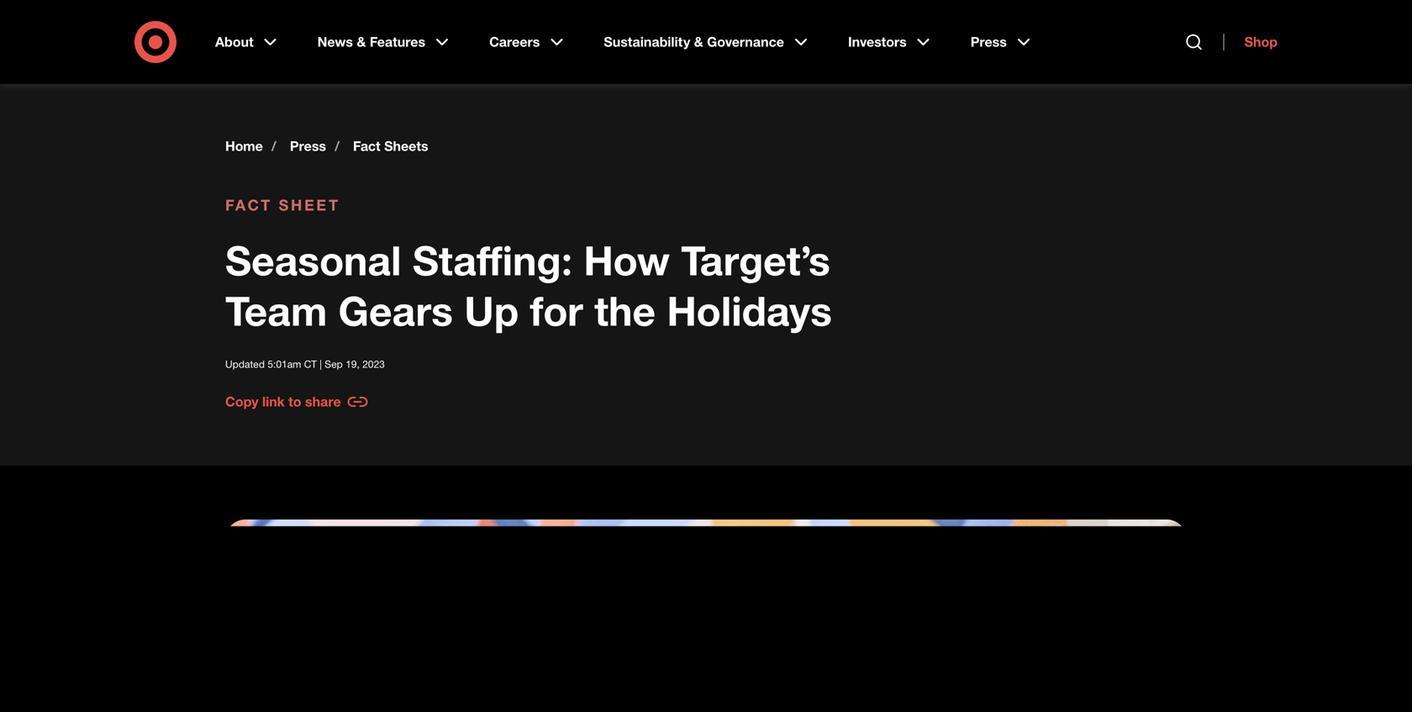 Task type: describe. For each thing, give the bounding box(es) containing it.
investors link
[[837, 20, 946, 64]]

copy
[[225, 394, 259, 410]]

19,
[[346, 358, 360, 370]]

news & features link
[[306, 20, 464, 64]]

holidays
[[667, 286, 832, 336]]

updated 5:01am ct | sep 19, 2023
[[225, 358, 385, 370]]

governance
[[707, 34, 785, 50]]

& for governance
[[694, 34, 704, 50]]

sustainability & governance
[[604, 34, 785, 50]]

fact sheet
[[225, 196, 340, 214]]

sep
[[325, 358, 343, 370]]

fact for fact sheets
[[353, 138, 381, 154]]

about link
[[204, 20, 292, 64]]

shop link
[[1224, 34, 1278, 50]]

|
[[320, 358, 322, 370]]

0 horizontal spatial press link
[[290, 138, 326, 155]]

press for the left press link
[[290, 138, 326, 154]]

seasonal
[[225, 236, 402, 285]]

updated
[[225, 358, 265, 370]]

up
[[464, 286, 519, 336]]

investors
[[848, 34, 907, 50]]

gears
[[339, 286, 453, 336]]

fact sheets link
[[353, 138, 429, 155]]

the
[[595, 286, 656, 336]]

shop
[[1245, 34, 1278, 50]]

news
[[318, 34, 353, 50]]

to
[[289, 394, 302, 410]]

5:01am
[[268, 358, 301, 370]]

careers
[[489, 34, 540, 50]]

staffing:
[[413, 236, 573, 285]]



Task type: vqa. For each thing, say whether or not it's contained in the screenshot.
copy
yes



Task type: locate. For each thing, give the bounding box(es) containing it.
0 horizontal spatial &
[[357, 34, 366, 50]]

fact left sheets
[[353, 138, 381, 154]]

share
[[305, 394, 341, 410]]

0 vertical spatial fact
[[353, 138, 381, 154]]

home
[[225, 138, 263, 154]]

fact for fact sheet
[[225, 196, 272, 214]]

& left governance
[[694, 34, 704, 50]]

1 vertical spatial fact
[[225, 196, 272, 214]]

fact sheets
[[353, 138, 429, 154]]

careers link
[[478, 20, 579, 64]]

& for features
[[357, 34, 366, 50]]

& right news
[[357, 34, 366, 50]]

sustainability
[[604, 34, 691, 50]]

copy link to share
[[225, 394, 341, 410]]

fact down home link
[[225, 196, 272, 214]]

1 vertical spatial press link
[[290, 138, 326, 155]]

1 & from the left
[[357, 34, 366, 50]]

1 horizontal spatial &
[[694, 34, 704, 50]]

news & features
[[318, 34, 426, 50]]

how
[[584, 236, 670, 285]]

copy link to share button
[[225, 392, 368, 412]]

1 horizontal spatial fact
[[353, 138, 381, 154]]

link
[[262, 394, 285, 410]]

team
[[225, 286, 327, 336]]

home link
[[225, 138, 263, 155]]

2 & from the left
[[694, 34, 704, 50]]

2023
[[363, 358, 385, 370]]

0 vertical spatial press
[[971, 34, 1007, 50]]

about
[[215, 34, 254, 50]]

1 horizontal spatial press
[[971, 34, 1007, 50]]

0 horizontal spatial fact
[[225, 196, 272, 214]]

press link
[[959, 20, 1046, 64], [290, 138, 326, 155]]

fact
[[353, 138, 381, 154], [225, 196, 272, 214]]

sheets
[[384, 138, 429, 154]]

0 horizontal spatial press
[[290, 138, 326, 154]]

1 vertical spatial press
[[290, 138, 326, 154]]

features
[[370, 34, 426, 50]]

sheet
[[279, 196, 340, 214]]

press for the right press link
[[971, 34, 1007, 50]]

ct
[[304, 358, 317, 370]]

target's
[[681, 236, 831, 285]]

0 vertical spatial press link
[[959, 20, 1046, 64]]

&
[[357, 34, 366, 50], [694, 34, 704, 50]]

1 horizontal spatial press link
[[959, 20, 1046, 64]]

for
[[530, 286, 583, 336]]

seasonal staffing: how target's team gears up for the holidays
[[225, 236, 832, 336]]

press
[[971, 34, 1007, 50], [290, 138, 326, 154]]

sustainability & governance link
[[592, 20, 823, 64]]



